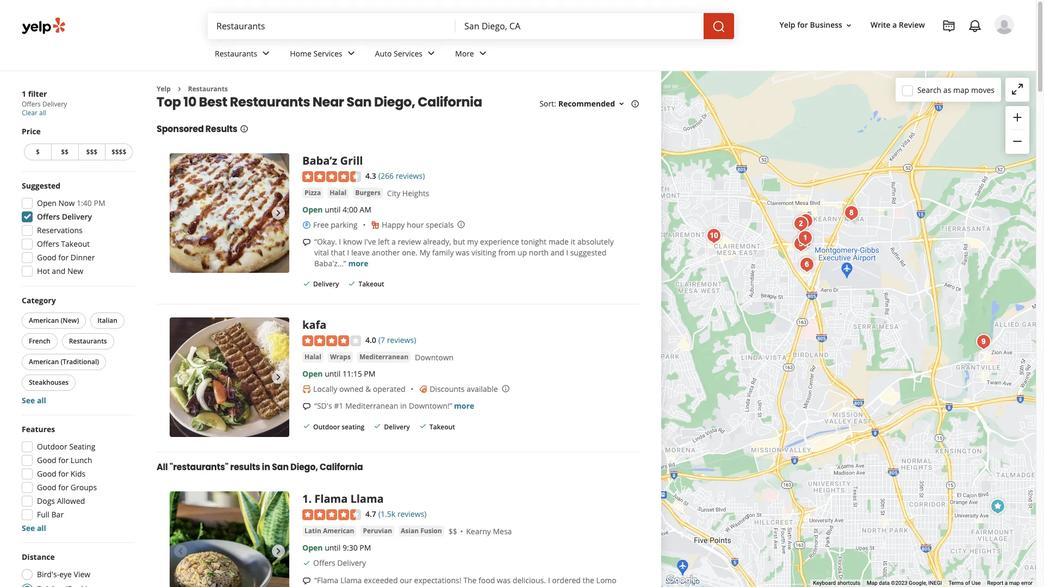 Task type: describe. For each thing, give the bounding box(es) containing it.
good for groups
[[37, 482, 97, 493]]

user actions element
[[771, 14, 1030, 81]]

1 horizontal spatial the
[[583, 576, 595, 586]]

operated
[[373, 384, 406, 394]]

delicious.
[[513, 576, 546, 586]]

and down the ordered
[[559, 586, 573, 587]]

offers down reservations
[[37, 239, 59, 249]]

1 vertical spatial san
[[272, 462, 289, 474]]

map for moves
[[953, 85, 969, 95]]

i up the that
[[339, 237, 341, 247]]

11:15
[[343, 369, 362, 379]]

search as map moves
[[918, 85, 995, 95]]

takeout for 16 checkmark v2 image under downtown!"
[[430, 422, 455, 432]]

1 vertical spatial pm
[[364, 369, 376, 379]]

none field near
[[465, 20, 695, 32]]

0 vertical spatial halal
[[330, 188, 347, 197]]

delivery down 9:30
[[337, 558, 366, 569]]

american (new) button
[[22, 313, 86, 329]]

pizza
[[305, 188, 321, 197]]

"okay.
[[314, 237, 337, 247]]

mediterranean link
[[357, 352, 411, 363]]

baba'z grill image
[[170, 154, 289, 273]]

previous image for kafa
[[174, 371, 187, 384]]

auto
[[375, 48, 392, 59]]

burgers button
[[353, 188, 383, 199]]

expand map image
[[1011, 83, 1024, 96]]

auto services link
[[366, 39, 447, 71]]

1 horizontal spatial halal button
[[328, 188, 349, 199]]

16 chevron down v2 image for recommended
[[617, 100, 626, 108]]

a for report
[[1005, 580, 1008, 586]]

2 vertical spatial american
[[323, 527, 354, 536]]

i right the that
[[347, 248, 349, 258]]

0 horizontal spatial halal link
[[302, 352, 324, 363]]

(7 reviews) link
[[378, 334, 416, 346]]

good for lunch
[[37, 455, 92, 466]]

distance
[[22, 552, 55, 562]]

baba'z grill link
[[302, 154, 363, 168]]

0 vertical spatial llama
[[351, 492, 384, 507]]

16 speech v2 image
[[302, 402, 311, 411]]

business
[[810, 20, 843, 30]]

0 horizontal spatial diego,
[[290, 462, 318, 474]]

outdoor for outdoor seating
[[37, 442, 67, 452]]

full
[[37, 510, 49, 520]]

reviews) for kafa
[[387, 335, 416, 346]]

use
[[972, 580, 981, 586]]

yun tea house image
[[790, 233, 812, 255]]

good for good for dinner
[[37, 252, 56, 263]]

©2023
[[891, 580, 908, 586]]

seating
[[69, 442, 95, 452]]

open for open until 9:30 pm
[[302, 543, 323, 553]]

google image
[[664, 573, 700, 587]]

4.3 star rating image
[[302, 171, 361, 182]]

map
[[867, 580, 878, 586]]

all for features
[[37, 523, 46, 534]]

kafa
[[302, 318, 327, 333]]

$
[[36, 147, 40, 157]]

mediterranean button
[[357, 352, 411, 363]]

more link
[[447, 39, 498, 71]]

burgers link
[[353, 188, 383, 199]]

llama inside '"flama llama exceeded our expectations! the food was delicious. i ordered the lomo saltado and the sauce was so tasty. our server phoebe was attentive and an…"'
[[340, 576, 362, 586]]

more link for baba'z grill
[[348, 258, 368, 269]]

$$$
[[86, 147, 97, 157]]

write a review link
[[866, 15, 930, 35]]

24 chevron down v2 image for auto services
[[425, 47, 438, 60]]

latin american
[[305, 527, 354, 536]]

hot and new
[[37, 266, 83, 276]]

4.3
[[366, 171, 376, 181]]

kearny mesa
[[466, 527, 512, 537]]

home
[[290, 48, 312, 59]]

tasty.
[[420, 586, 440, 587]]

16 chevron down v2 image for yelp for business
[[845, 21, 853, 30]]

features
[[22, 424, 55, 435]]

24 chevron down v2 image for more
[[476, 47, 489, 60]]

north
[[529, 248, 549, 258]]

group containing suggested
[[18, 181, 135, 280]]

all "restaurants" results in san diego, california
[[157, 462, 363, 474]]

was up phoebe
[[497, 576, 511, 586]]

1 vertical spatial restaurants link
[[188, 84, 228, 94]]

report a map error
[[988, 580, 1033, 586]]

but
[[453, 237, 465, 247]]

3 slideshow element from the top
[[170, 492, 289, 587]]

pizza button
[[302, 188, 323, 199]]

italian button
[[90, 313, 124, 329]]

suggested
[[22, 181, 60, 191]]

park social image
[[841, 202, 862, 224]]

pm for sponsored results
[[360, 543, 371, 553]]

3 until from the top
[[325, 543, 341, 553]]

filter
[[28, 89, 47, 99]]

none field 'find'
[[216, 20, 447, 32]]

4 star rating image
[[302, 336, 361, 347]]

auto services
[[375, 48, 423, 59]]

open until 9:30 pm
[[302, 543, 371, 553]]

happy hour specials
[[382, 220, 454, 230]]

(266 reviews) link
[[378, 170, 425, 182]]

report a map error link
[[988, 580, 1033, 586]]

flama llama link
[[315, 492, 384, 507]]

offers up reservations
[[37, 212, 60, 222]]

zoom in image
[[1011, 111, 1024, 124]]

asian
[[401, 527, 419, 536]]

terms of use
[[949, 580, 981, 586]]

and right hot
[[52, 266, 65, 276]]

for for lunch
[[58, 455, 69, 466]]

Near text field
[[465, 20, 695, 32]]

good for good for kids
[[37, 469, 56, 479]]

results
[[230, 462, 260, 474]]

services for home services
[[314, 48, 342, 59]]

a inside "okay. i know i've left a review already, but my experience tonight made it absolutely vital that i leave another one. my family was visiting from up north and i suggested baba'z…"
[[392, 237, 396, 247]]

next image for baba'z grill
[[272, 207, 285, 220]]

offers inside "1 filter offers delivery clear all"
[[22, 100, 41, 109]]

it
[[571, 237, 576, 247]]

steamy piggy image
[[795, 210, 817, 232]]

bird's-eye view
[[37, 570, 90, 580]]

4.7 star rating image
[[302, 510, 361, 521]]

0 vertical spatial more
[[348, 258, 368, 269]]

home services
[[290, 48, 342, 59]]

24 chevron down v2 image for home services
[[345, 47, 358, 60]]

reviews) inside (1.5k reviews) link
[[397, 509, 427, 520]]

up
[[518, 248, 527, 258]]

0 vertical spatial 16 info v2 image
[[631, 100, 640, 108]]

until for baba'z grill
[[325, 205, 341, 215]]

(traditional)
[[61, 357, 99, 367]]

outdoor seating
[[37, 442, 95, 452]]

open until 4:00 am
[[302, 205, 371, 215]]

search
[[918, 85, 942, 95]]

best
[[199, 93, 227, 111]]

wraps
[[330, 353, 351, 362]]

tonight
[[521, 237, 547, 247]]

notifications image
[[969, 20, 982, 33]]

until for kafa
[[325, 369, 341, 379]]

0 vertical spatial san
[[347, 93, 372, 111]]

$$ inside button
[[61, 147, 69, 157]]

(266 reviews)
[[378, 171, 425, 181]]

0 horizontal spatial flama llama image
[[170, 492, 289, 587]]

good for dinner
[[37, 252, 95, 263]]

"flama
[[314, 576, 338, 586]]

asian fusion button
[[399, 526, 444, 537]]

good for good for lunch
[[37, 455, 56, 466]]

our
[[442, 586, 455, 587]]

option group containing distance
[[18, 552, 135, 587]]

and inside "okay. i know i've left a review already, but my experience tonight made it absolutely vital that i leave another one. my family was visiting from up north and i suggested baba'z…"
[[551, 248, 564, 258]]

16 parking v2 image
[[302, 221, 311, 229]]

group containing features
[[18, 424, 135, 534]]

1 vertical spatial $$
[[449, 527, 457, 537]]

see for category
[[22, 395, 35, 406]]

eye
[[59, 570, 72, 580]]

see for features
[[22, 523, 35, 534]]

sponsored results
[[157, 123, 237, 136]]

16 locally owned v2 image
[[302, 385, 311, 394]]

terms
[[949, 580, 964, 586]]

0 horizontal spatial halal
[[305, 353, 321, 362]]

exceeded
[[364, 576, 398, 586]]

clear all link
[[22, 108, 46, 117]]

4.0 link
[[366, 334, 376, 346]]

yelp for yelp for business
[[780, 20, 796, 30]]

price group
[[22, 126, 135, 163]]

4:00
[[343, 205, 358, 215]]

offers delivery for sponsored results
[[313, 558, 366, 569]]

delivery down open now 1:40 pm
[[62, 212, 92, 222]]

a for write
[[893, 20, 897, 30]]

downtown!"
[[409, 401, 452, 411]]

pizza link
[[302, 188, 323, 199]]

takeout for 16 checkmark v2 icon
[[359, 280, 384, 289]]

0 horizontal spatial 16 info v2 image
[[240, 125, 248, 133]]

24 chevron down v2 image for restaurants
[[260, 47, 273, 60]]

16 checkmark v2 image
[[348, 280, 356, 288]]



Task type: locate. For each thing, give the bounding box(es) containing it.
mediterranean inside button
[[359, 353, 409, 362]]

0 vertical spatial outdoor
[[313, 422, 340, 432]]

american for american (new)
[[29, 316, 59, 325]]

san right near
[[347, 93, 372, 111]]

and down made on the right of page
[[551, 248, 564, 258]]

16 chevron down v2 image inside recommended dropdown button
[[617, 100, 626, 108]]

american (traditional)
[[29, 357, 99, 367]]

wraps button
[[328, 352, 353, 363]]

1 left "filter"
[[22, 89, 26, 99]]

home services link
[[281, 39, 366, 71]]

open for open until 4:00 am
[[302, 205, 323, 215]]

terms of use link
[[949, 580, 981, 586]]

reviews)
[[396, 171, 425, 181], [387, 335, 416, 346], [397, 509, 427, 520]]

hi dumplings image
[[973, 331, 995, 353]]

16 checkmark v2 image down 16 speech v2 icon on the left bottom
[[302, 422, 311, 431]]

1 vertical spatial halal link
[[302, 352, 324, 363]]

was down our
[[394, 586, 408, 587]]

see all for features
[[22, 523, 46, 534]]

map left error
[[1009, 580, 1020, 586]]

open down the suggested
[[37, 198, 57, 208]]

1 vertical spatial more
[[454, 401, 474, 411]]

1 vertical spatial halal
[[305, 353, 321, 362]]

good
[[37, 252, 56, 263], [37, 455, 56, 466], [37, 469, 56, 479], [37, 482, 56, 493]]

0 horizontal spatial 1
[[22, 89, 26, 99]]

halal button down 4 star rating 'image'
[[302, 352, 324, 363]]

diego, down auto services link at the top left
[[374, 93, 415, 111]]

yelp for business
[[780, 20, 843, 30]]

1 horizontal spatial more
[[454, 401, 474, 411]]

near
[[313, 93, 344, 111]]

(7
[[378, 335, 385, 346]]

2 24 chevron down v2 image from the left
[[345, 47, 358, 60]]

was inside "okay. i know i've left a review already, but my experience tonight made it absolutely vital that i leave another one. my family was visiting from up north and i suggested baba'z…"
[[456, 248, 470, 258]]

0 horizontal spatial none field
[[216, 20, 447, 32]]

16 chevron down v2 image inside the yelp for business button
[[845, 21, 853, 30]]

for for groups
[[58, 482, 69, 493]]

more link down the "discounts available"
[[454, 401, 474, 411]]

0 vertical spatial slideshow element
[[170, 154, 289, 273]]

offers up "flama
[[313, 558, 335, 569]]

"sd's #1 mediterranean in downtown!" more
[[314, 401, 474, 411]]

0 horizontal spatial the
[[358, 586, 370, 587]]

american (traditional) button
[[22, 354, 106, 370]]

1 good from the top
[[37, 252, 56, 263]]

peruvian button
[[361, 526, 394, 537]]

offers down "filter"
[[22, 100, 41, 109]]

all inside "1 filter offers delivery clear all"
[[39, 108, 46, 117]]

16 happy hour specials v2 image
[[371, 221, 380, 229]]

see all down steakhouses button
[[22, 395, 46, 406]]

4.0
[[366, 335, 376, 346]]

allowed
[[57, 496, 85, 506]]

slideshow element
[[170, 154, 289, 273], [170, 318, 289, 438], [170, 492, 289, 587]]

good for good for groups
[[37, 482, 56, 493]]

restaurants link
[[206, 39, 281, 71], [188, 84, 228, 94]]

16 speech v2 image
[[302, 238, 311, 247], [302, 577, 311, 586]]

delivery down baba'z…"
[[313, 280, 339, 289]]

outdoor down "sd's
[[313, 422, 340, 432]]

llama up saltado
[[340, 576, 362, 586]]

for inside button
[[798, 20, 808, 30]]

keyboard
[[813, 580, 836, 586]]

1 vertical spatial a
[[392, 237, 396, 247]]

full bar
[[37, 510, 64, 520]]

restaurants inside button
[[69, 337, 107, 346]]

1 horizontal spatial flama llama image
[[794, 227, 816, 249]]

see all button for category
[[22, 395, 46, 406]]

diego, up .
[[290, 462, 318, 474]]

24 chevron down v2 image inside more link
[[476, 47, 489, 60]]

0 vertical spatial all
[[39, 108, 46, 117]]

the
[[464, 576, 477, 586]]

i down made on the right of page
[[566, 248, 568, 258]]

1 none field from the left
[[216, 20, 447, 32]]

an…"
[[575, 586, 593, 587]]

next image left locally
[[272, 371, 285, 384]]

reviews) inside (266 reviews) link
[[396, 171, 425, 181]]

option group
[[18, 552, 135, 587]]

0 horizontal spatial outdoor
[[37, 442, 67, 452]]

fusion
[[421, 527, 442, 536]]

kafa link
[[302, 318, 327, 333]]

1 . flama llama
[[302, 492, 384, 507]]

reviews) right (7
[[387, 335, 416, 346]]

16 checkmark v2 image down latin
[[302, 559, 311, 568]]

tyler b. image
[[995, 15, 1014, 34]]

3 24 chevron down v2 image from the left
[[425, 47, 438, 60]]

(1.5k reviews)
[[378, 509, 427, 520]]

open up 16 locally owned v2 "image"
[[302, 369, 323, 379]]

24 chevron down v2 image inside auto services link
[[425, 47, 438, 60]]

more down leave
[[348, 258, 368, 269]]

for for dinner
[[58, 252, 69, 263]]

was down delicious.
[[510, 586, 524, 587]]

2 vertical spatial pm
[[360, 543, 371, 553]]

1 horizontal spatial more link
[[454, 401, 474, 411]]

previous image
[[174, 545, 187, 558]]

search image
[[713, 20, 726, 33]]

0 vertical spatial 16 speech v2 image
[[302, 238, 311, 247]]

16 speech v2 image for "okay.
[[302, 238, 311, 247]]

halal link up open until 4:00 am
[[328, 188, 349, 199]]

$$$$
[[111, 147, 126, 157]]

0 vertical spatial in
[[400, 401, 407, 411]]

recommended button
[[558, 99, 626, 109]]

pm inside group
[[94, 198, 105, 208]]

expectations!
[[414, 576, 462, 586]]

2 see all from the top
[[22, 523, 46, 534]]

for up good for kids
[[58, 455, 69, 466]]

2 slideshow element from the top
[[170, 318, 289, 438]]

recommended
[[558, 99, 615, 109]]

takeout down downtown!"
[[430, 422, 455, 432]]

next image
[[272, 207, 285, 220], [272, 371, 285, 384]]

halal
[[330, 188, 347, 197], [305, 353, 321, 362]]

1 inside "1 filter offers delivery clear all"
[[22, 89, 26, 99]]

1 vertical spatial the
[[358, 586, 370, 587]]

good up hot
[[37, 252, 56, 263]]

0 vertical spatial 1
[[22, 89, 26, 99]]

experience
[[480, 237, 519, 247]]

0 vertical spatial 16 chevron down v2 image
[[845, 21, 853, 30]]

halal button
[[328, 188, 349, 199], [302, 352, 324, 363]]

california up 1 . flama llama
[[320, 462, 363, 474]]

map for error
[[1009, 580, 1020, 586]]

2 horizontal spatial a
[[1005, 580, 1008, 586]]

from
[[498, 248, 516, 258]]

american (new)
[[29, 316, 79, 325]]

none field up business categories element
[[465, 20, 695, 32]]

suggested
[[570, 248, 607, 258]]

more link down leave
[[348, 258, 368, 269]]

16 info v2 image right recommended dropdown button
[[631, 100, 640, 108]]

16 discount available v2 image
[[419, 385, 428, 394]]

llama
[[351, 492, 384, 507], [340, 576, 362, 586]]

1 vertical spatial california
[[320, 462, 363, 474]]

reservations
[[37, 225, 83, 236]]

takeout inside group
[[61, 239, 90, 249]]

1 horizontal spatial california
[[418, 93, 482, 111]]

cross street image
[[794, 230, 816, 252]]

more link for kafa
[[454, 401, 474, 411]]

food
[[479, 576, 495, 586]]

error
[[1021, 580, 1033, 586]]

1 16 speech v2 image from the top
[[302, 238, 311, 247]]

1 horizontal spatial $$
[[449, 527, 457, 537]]

2 services from the left
[[394, 48, 423, 59]]

family
[[432, 248, 454, 258]]

see all button down full
[[22, 523, 46, 534]]

1 horizontal spatial in
[[400, 401, 407, 411]]

services right auto
[[394, 48, 423, 59]]

24 chevron down v2 image inside home services link
[[345, 47, 358, 60]]

0 horizontal spatial a
[[392, 237, 396, 247]]

reviews) up city heights on the top of page
[[396, 171, 425, 181]]

services for auto services
[[394, 48, 423, 59]]

1 vertical spatial outdoor
[[37, 442, 67, 452]]

2 vertical spatial takeout
[[430, 422, 455, 432]]

group containing category
[[20, 295, 135, 406]]

0 horizontal spatial california
[[320, 462, 363, 474]]

sort:
[[540, 99, 556, 109]]

good for kids
[[37, 469, 86, 479]]

next image left free
[[272, 207, 285, 220]]

0 vertical spatial restaurants link
[[206, 39, 281, 71]]

offers delivery down now
[[37, 212, 92, 222]]

none field up home services link
[[216, 20, 447, 32]]

flama llama image
[[794, 227, 816, 249], [170, 492, 289, 587]]

attentive
[[526, 586, 558, 587]]

24 chevron down v2 image right "more"
[[476, 47, 489, 60]]

open inside group
[[37, 198, 57, 208]]

halal up open until 4:00 am
[[330, 188, 347, 197]]

results
[[205, 123, 237, 136]]

one.
[[402, 248, 418, 258]]

sponsored
[[157, 123, 204, 136]]

for left business
[[798, 20, 808, 30]]

reviews) inside (7 reviews) link
[[387, 335, 416, 346]]

1 vertical spatial mediterranean
[[345, 401, 398, 411]]

$$$$ button
[[105, 144, 133, 160]]

4 good from the top
[[37, 482, 56, 493]]

peruvian link
[[361, 526, 394, 537]]

all down full
[[37, 523, 46, 534]]

24 chevron down v2 image
[[260, 47, 273, 60], [345, 47, 358, 60], [425, 47, 438, 60], [476, 47, 489, 60]]

business categories element
[[206, 39, 1014, 71]]

1 vertical spatial takeout
[[359, 280, 384, 289]]

yelp inside button
[[780, 20, 796, 30]]

more
[[455, 48, 474, 59]]

available
[[467, 384, 498, 394]]

(266
[[378, 171, 394, 181]]

0 vertical spatial until
[[325, 205, 341, 215]]

a right report
[[1005, 580, 1008, 586]]

1 for 1 . flama llama
[[302, 492, 309, 507]]

restaurants inside business categories element
[[215, 48, 257, 59]]

0 horizontal spatial yelp
[[157, 84, 171, 94]]

yelp left business
[[780, 20, 796, 30]]

good down good for lunch
[[37, 469, 56, 479]]

1 vertical spatial 1
[[302, 492, 309, 507]]

takeout right 16 checkmark v2 icon
[[359, 280, 384, 289]]

next image for kafa
[[272, 371, 285, 384]]

24 chevron down v2 image right auto services
[[425, 47, 438, 60]]

san right results
[[272, 462, 289, 474]]

locally
[[313, 384, 337, 394]]

write
[[871, 20, 891, 30]]

0 horizontal spatial takeout
[[61, 239, 90, 249]]

0 vertical spatial mediterranean
[[359, 353, 409, 362]]

american down french button
[[29, 357, 59, 367]]

1 next image from the top
[[272, 207, 285, 220]]

all for category
[[37, 395, 46, 406]]

2 16 speech v2 image from the top
[[302, 577, 311, 586]]

good up dogs on the bottom left of page
[[37, 482, 56, 493]]

next image
[[272, 545, 285, 558]]

1 horizontal spatial 16 chevron down v2 image
[[845, 21, 853, 30]]

1 vertical spatial american
[[29, 357, 59, 367]]

i up attentive
[[548, 576, 550, 586]]

0 vertical spatial see all
[[22, 395, 46, 406]]

for down good for kids
[[58, 482, 69, 493]]

for for business
[[798, 20, 808, 30]]

1 vertical spatial halal button
[[302, 352, 324, 363]]

california down "more"
[[418, 93, 482, 111]]

baba'z…"
[[314, 258, 346, 269]]

i inside '"flama llama exceeded our expectations! the food was delicious. i ordered the lomo saltado and the sauce was so tasty. our server phoebe was attentive and an…"'
[[548, 576, 550, 586]]

for down good for lunch
[[58, 469, 69, 479]]

pm right 9:30
[[360, 543, 371, 553]]

open for open until 11:15 pm
[[302, 369, 323, 379]]

0 vertical spatial map
[[953, 85, 969, 95]]

1 horizontal spatial 1
[[302, 492, 309, 507]]

1 left flama
[[302, 492, 309, 507]]

info icon image
[[457, 220, 466, 229], [457, 220, 466, 229], [501, 385, 510, 393], [501, 385, 510, 393]]

in for san
[[262, 462, 270, 474]]

until up locally
[[325, 369, 341, 379]]

and right saltado
[[343, 586, 356, 587]]

outdoor for outdoor seating
[[313, 422, 340, 432]]

map right as
[[953, 85, 969, 95]]

open until 11:15 pm
[[302, 369, 376, 379]]

open up 16 parking v2 image
[[302, 205, 323, 215]]

google,
[[909, 580, 927, 586]]

16 chevron down v2 image
[[845, 21, 853, 30], [617, 100, 626, 108]]

1 vertical spatial all
[[37, 395, 46, 406]]

burgers
[[355, 188, 381, 197]]

0 vertical spatial california
[[418, 93, 482, 111]]

the down exceeded
[[358, 586, 370, 587]]

24 chevron down v2 image left auto
[[345, 47, 358, 60]]

takeout
[[61, 239, 90, 249], [359, 280, 384, 289], [430, 422, 455, 432]]

Find text field
[[216, 20, 447, 32]]

italian
[[97, 316, 117, 325]]

pm up &
[[364, 369, 376, 379]]

projects image
[[943, 20, 956, 33]]

0 horizontal spatial services
[[314, 48, 342, 59]]

for down offers takeout
[[58, 252, 69, 263]]

16 checkmark v2 image
[[302, 280, 311, 288], [302, 422, 311, 431], [373, 422, 382, 431], [419, 422, 427, 431], [302, 559, 311, 568]]

$$
[[61, 147, 69, 157], [449, 527, 457, 537]]

16 chevron down v2 image right recommended
[[617, 100, 626, 108]]

3 good from the top
[[37, 469, 56, 479]]

mediterranean down &
[[345, 401, 398, 411]]

kafa image
[[170, 318, 289, 438]]

2 vertical spatial until
[[325, 543, 341, 553]]

1 horizontal spatial 16 info v2 image
[[631, 100, 640, 108]]

halal link down 4 star rating 'image'
[[302, 352, 324, 363]]

free parking
[[313, 220, 358, 230]]

1 vertical spatial 16 speech v2 image
[[302, 577, 311, 586]]

1 horizontal spatial san
[[347, 93, 372, 111]]

american down category
[[29, 316, 59, 325]]

1 vertical spatial more link
[[454, 401, 474, 411]]

diego,
[[374, 93, 415, 111], [290, 462, 318, 474]]

reviews) up asian
[[397, 509, 427, 520]]

1 horizontal spatial a
[[893, 20, 897, 30]]

1 horizontal spatial outdoor
[[313, 422, 340, 432]]

0 vertical spatial $$
[[61, 147, 69, 157]]

2 vertical spatial slideshow element
[[170, 492, 289, 587]]

1 24 chevron down v2 image from the left
[[260, 47, 273, 60]]

specials
[[426, 220, 454, 230]]

1 horizontal spatial halal link
[[328, 188, 349, 199]]

1 vertical spatial see all button
[[22, 523, 46, 534]]

in for downtown!"
[[400, 401, 407, 411]]

2 until from the top
[[325, 369, 341, 379]]

1 vertical spatial reviews)
[[387, 335, 416, 346]]

previous image for baba'z grill
[[174, 207, 187, 220]]

4 24 chevron down v2 image from the left
[[476, 47, 489, 60]]

(new)
[[61, 316, 79, 325]]

services
[[314, 48, 342, 59], [394, 48, 423, 59]]

0 vertical spatial pm
[[94, 198, 105, 208]]

1 vertical spatial previous image
[[174, 371, 187, 384]]

2 good from the top
[[37, 455, 56, 466]]

1 for 1 filter offers delivery clear all
[[22, 89, 26, 99]]

16 speech v2 image left "flama
[[302, 577, 311, 586]]

see all for category
[[22, 395, 46, 406]]

4.7
[[366, 509, 376, 520]]

0 horizontal spatial halal button
[[302, 352, 324, 363]]

woomiok image
[[796, 254, 818, 276]]

0 horizontal spatial offers delivery
[[37, 212, 92, 222]]

1 horizontal spatial none field
[[465, 20, 695, 32]]

until up free parking
[[325, 205, 341, 215]]

formoosa image
[[790, 213, 812, 235]]

1 vertical spatial see
[[22, 523, 35, 534]]

2 horizontal spatial takeout
[[430, 422, 455, 432]]

2 none field from the left
[[465, 20, 695, 32]]

1 services from the left
[[314, 48, 342, 59]]

halal down 4 star rating 'image'
[[305, 353, 321, 362]]

2 see from the top
[[22, 523, 35, 534]]

None field
[[216, 20, 447, 32], [465, 20, 695, 32]]

made
[[549, 237, 569, 247]]

services right home
[[314, 48, 342, 59]]

1 horizontal spatial halal
[[330, 188, 347, 197]]

kids
[[71, 469, 86, 479]]

16 info v2 image right the results
[[240, 125, 248, 133]]

$$ right fusion
[[449, 527, 457, 537]]

map data ©2023 google, inegi
[[867, 580, 942, 586]]

16 speech v2 image for "flama
[[302, 577, 311, 586]]

keyboard shortcuts
[[813, 580, 861, 586]]

slideshow element for kafa
[[170, 318, 289, 438]]

"sd's
[[314, 401, 332, 411]]

0 vertical spatial next image
[[272, 207, 285, 220]]

delivery
[[42, 100, 67, 109], [62, 212, 92, 222], [313, 280, 339, 289], [384, 422, 410, 432], [337, 558, 366, 569]]

outdoor seating
[[313, 422, 365, 432]]

wraps link
[[328, 352, 353, 363]]

1 filter offers delivery clear all
[[22, 89, 67, 117]]

of
[[965, 580, 970, 586]]

2 next image from the top
[[272, 371, 285, 384]]

2 previous image from the top
[[174, 371, 187, 384]]

american up 'open until 9:30 pm'
[[323, 527, 354, 536]]

offers delivery for 1 filter
[[37, 212, 92, 222]]

1 previous image from the top
[[174, 207, 187, 220]]

map region
[[655, 26, 1044, 587]]

see all button for features
[[22, 523, 46, 534]]

1 horizontal spatial diego,
[[374, 93, 415, 111]]

group
[[1006, 106, 1030, 154], [18, 181, 135, 280], [20, 295, 135, 406], [18, 424, 135, 534]]

peruvian
[[363, 527, 392, 536]]

view
[[74, 570, 90, 580]]

asian fusion
[[401, 527, 442, 536]]

1 vertical spatial map
[[1009, 580, 1020, 586]]

1 until from the top
[[325, 205, 341, 215]]

reviews) for baba'z grill
[[396, 171, 425, 181]]

None search field
[[208, 13, 736, 39]]

16 chevron right v2 image
[[175, 85, 184, 93]]

2 vertical spatial reviews)
[[397, 509, 427, 520]]

1 see from the top
[[22, 395, 35, 406]]

mike's red tacos image
[[703, 225, 725, 247]]

mediterranean down (7
[[359, 353, 409, 362]]

1 see all from the top
[[22, 395, 46, 406]]

until down "latin american" button
[[325, 543, 341, 553]]

baba'z grill image
[[987, 496, 1009, 518]]

0 vertical spatial yelp
[[780, 20, 796, 30]]

good up good for kids
[[37, 455, 56, 466]]

1 vertical spatial next image
[[272, 371, 285, 384]]

a
[[893, 20, 897, 30], [392, 237, 396, 247], [1005, 580, 1008, 586]]

16 info v2 image
[[631, 100, 640, 108], [240, 125, 248, 133]]

all right the 'clear' at top
[[39, 108, 46, 117]]

i've
[[364, 237, 376, 247]]

1 see all button from the top
[[22, 395, 46, 406]]

left
[[378, 237, 390, 247]]

0 vertical spatial reviews)
[[396, 171, 425, 181]]

1 vertical spatial yelp
[[157, 84, 171, 94]]

1 vertical spatial 16 info v2 image
[[240, 125, 248, 133]]

zoom out image
[[1011, 135, 1024, 148]]

offers delivery inside group
[[37, 212, 92, 222]]

16 checkmark v2 image down downtown!"
[[419, 422, 427, 431]]

0 vertical spatial a
[[893, 20, 897, 30]]

yelp left 16 chevron right v2 icon
[[157, 84, 171, 94]]

1 vertical spatial slideshow element
[[170, 318, 289, 438]]

sauce
[[372, 586, 393, 587]]

$$ left the "$$$" button
[[61, 147, 69, 157]]

1 horizontal spatial map
[[1009, 580, 1020, 586]]

delivery down "sd's #1 mediterranean in downtown!" more
[[384, 422, 410, 432]]

i
[[339, 237, 341, 247], [347, 248, 349, 258], [566, 248, 568, 258], [548, 576, 550, 586]]

see down steakhouses button
[[22, 395, 35, 406]]

16 checkmark v2 image up kafa link
[[302, 280, 311, 288]]

slideshow element for baba'z grill
[[170, 154, 289, 273]]

was down but
[[456, 248, 470, 258]]

until
[[325, 205, 341, 215], [325, 369, 341, 379], [325, 543, 341, 553]]

baba'z
[[302, 154, 337, 168]]

llama up the 4.7 link
[[351, 492, 384, 507]]

in down operated
[[400, 401, 407, 411]]

0 horizontal spatial more link
[[348, 258, 368, 269]]

16 checkmark v2 image right seating
[[373, 422, 382, 431]]

delivery inside "1 filter offers delivery clear all"
[[42, 100, 67, 109]]

for for kids
[[58, 469, 69, 479]]

inegi
[[929, 580, 942, 586]]

mediterranean
[[359, 353, 409, 362], [345, 401, 398, 411]]

outdoor
[[313, 422, 340, 432], [37, 442, 67, 452]]

american for american (traditional)
[[29, 357, 59, 367]]

see all button down steakhouses button
[[22, 395, 46, 406]]

0 vertical spatial halal button
[[328, 188, 349, 199]]

24 chevron down v2 image inside restaurants link
[[260, 47, 273, 60]]

pm right 1:40
[[94, 198, 105, 208]]

halal button up open until 4:00 am
[[328, 188, 349, 199]]

the up an…"
[[583, 576, 595, 586]]

previous image
[[174, 207, 187, 220], [174, 371, 187, 384]]

0 horizontal spatial 16 chevron down v2 image
[[617, 100, 626, 108]]

yelp for yelp link
[[157, 84, 171, 94]]

0 vertical spatial american
[[29, 316, 59, 325]]

1 horizontal spatial services
[[394, 48, 423, 59]]

open for open now 1:40 pm
[[37, 198, 57, 208]]

1 vertical spatial 16 chevron down v2 image
[[617, 100, 626, 108]]

0 vertical spatial diego,
[[374, 93, 415, 111]]

heights
[[402, 188, 429, 199]]

0 vertical spatial offers delivery
[[37, 212, 92, 222]]

2 see all button from the top
[[22, 523, 46, 534]]

1 slideshow element from the top
[[170, 154, 289, 273]]

1 vertical spatial offers delivery
[[313, 558, 366, 569]]

pm for 1 filter
[[94, 198, 105, 208]]

american inside button
[[29, 357, 59, 367]]

2 vertical spatial all
[[37, 523, 46, 534]]

24 chevron down v2 image left home
[[260, 47, 273, 60]]



Task type: vqa. For each thing, say whether or not it's contained in the screenshot.
1 in the 1 filter offers delivery clear all
yes



